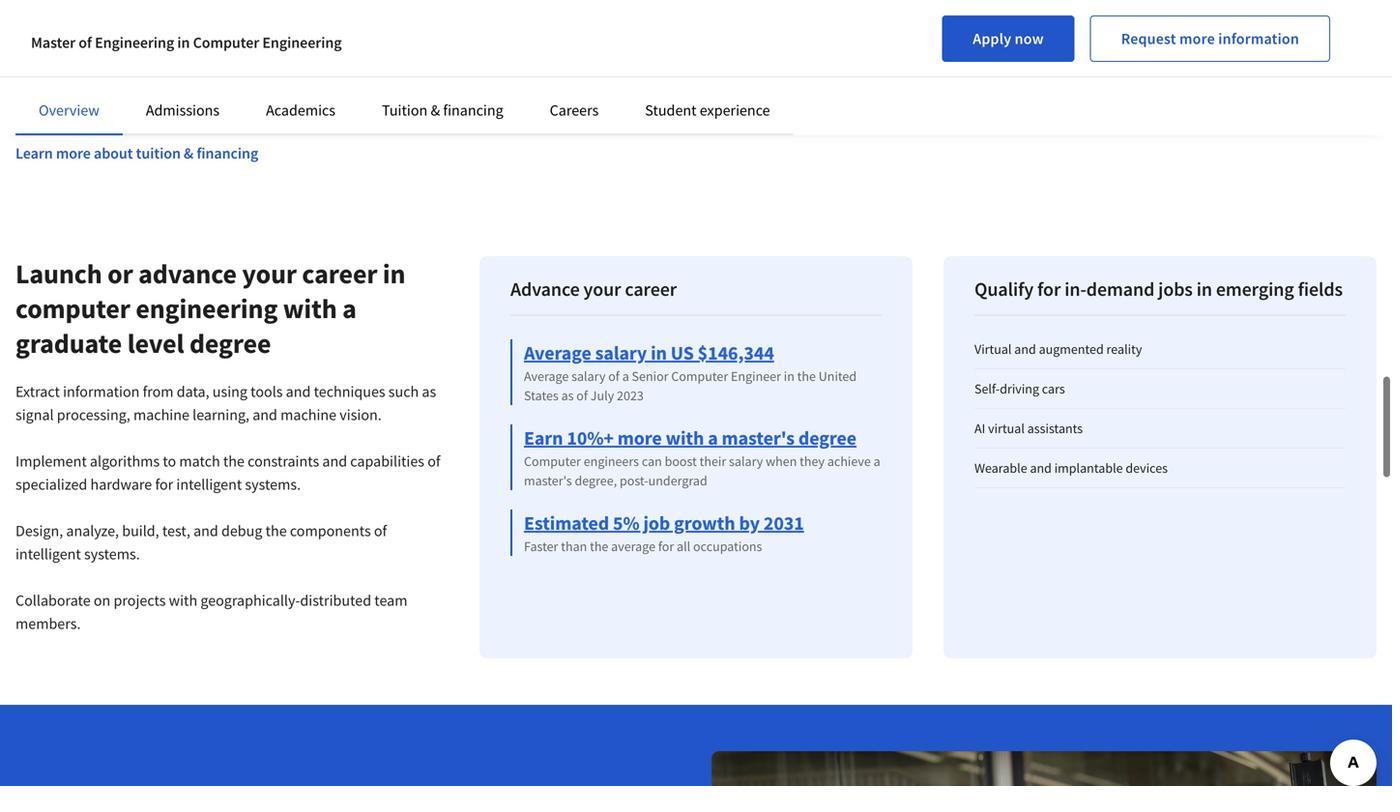 Task type: vqa. For each thing, say whether or not it's contained in the screenshot.
well-
no



Task type: describe. For each thing, give the bounding box(es) containing it.
at
[[185, 47, 197, 66]]

engineers
[[584, 452, 639, 470]]

boost
[[665, 452, 697, 470]]

can inside earn 10%+ more with a master's degree computer engineers can boost their salary when they achieve a master's degree, post-undergrad
[[642, 452, 662, 470]]

geographically-
[[201, 591, 300, 610]]

match
[[179, 452, 220, 471]]

learn
[[15, 144, 53, 163]]

a inside launch or advance your career in computer engineering with a graduate level degree
[[342, 291, 357, 325]]

league
[[69, 47, 115, 66]]

tuition
[[382, 101, 428, 120]]

2 engineering from the left
[[262, 33, 342, 52]]

student
[[645, 101, 697, 120]]

1 vertical spatial salary
[[572, 367, 606, 385]]

post-
[[620, 472, 649, 489]]

engineering
[[136, 291, 278, 325]]

tuition & financing link
[[382, 101, 503, 120]]

to inside interested in exploring payment and financing opportunities? find out more information on how to make this program fit your budget.
[[1166, 47, 1179, 66]]

emerging
[[1216, 277, 1295, 301]]

2 machine from the left
[[281, 405, 337, 424]]

senior
[[632, 367, 669, 385]]

learn more  about tuition & financing link
[[15, 144, 258, 163]]

now
[[1015, 29, 1044, 48]]

computer inside the "average salary in us $146,344 average salary of a senior computer engineer in the united states as of july 2023"
[[671, 367, 728, 385]]

devices
[[1126, 459, 1168, 477]]

payment inside interested in exploring payment and financing opportunities? find out more information on how to make this program fit your budget.
[[1091, 27, 1147, 45]]

$146,344
[[698, 341, 774, 365]]

exploring
[[1028, 27, 1087, 45]]

specialized
[[15, 475, 87, 494]]

assistants
[[1028, 420, 1083, 437]]

earn 10%+ more with a master's degree computer engineers can boost their salary when they achieve a master's degree, post-undergrad
[[524, 426, 881, 489]]

wearable
[[975, 459, 1028, 477]]

build,
[[122, 521, 159, 540]]

with flexible payment options, you can pursue a high-quality ivy league education at the pace you choose. list item
[[17, 0, 465, 118]]

advance
[[138, 257, 237, 291]]

algorithms
[[90, 452, 160, 471]]

2023
[[617, 387, 644, 404]]

1 machine from the left
[[133, 405, 189, 424]]

extract
[[15, 382, 60, 401]]

tuition & financing
[[382, 101, 503, 120]]

implement
[[15, 452, 87, 471]]

in inside launch or advance your career in computer engineering with a graduate level degree
[[383, 257, 406, 291]]

average salary in us $146,344 link
[[524, 341, 774, 365]]

in-
[[1065, 277, 1087, 301]]

information inside the request more information button
[[1219, 29, 1300, 48]]

interested in exploring payment and financing opportunities? find out more information on how to make this program fit your budget. list item
[[913, 0, 1362, 118]]

level
[[127, 326, 184, 360]]

demand
[[1087, 277, 1155, 301]]

on inside collaborate on projects with geographically-distributed team members.
[[94, 591, 111, 610]]

growth
[[674, 511, 735, 535]]

self-
[[975, 380, 1000, 397]]

computer
[[15, 291, 130, 325]]

processing,
[[57, 405, 130, 424]]

computer inside earn 10%+ more with a master's degree computer engineers can boost their salary when they achieve a master's degree, post-undergrad
[[524, 452, 581, 470]]

achieve
[[828, 452, 871, 470]]

launch or advance your career in computer engineering with a graduate level degree
[[15, 257, 406, 360]]

intelligent inside design, analyze, build, test, and debug the components of intelligent systems.
[[15, 544, 81, 564]]

constraints
[[248, 452, 319, 471]]

information inside the extract information from data, using tools and techniques such as signal processing, machine learning, and machine vision.
[[63, 382, 140, 401]]

or
[[107, 257, 133, 291]]

1 average from the top
[[524, 341, 592, 365]]

1 horizontal spatial &
[[431, 101, 440, 120]]

ai
[[975, 420, 986, 437]]

1 horizontal spatial master's
[[722, 426, 795, 450]]

as inside the "average salary in us $146,344 average salary of a senior computer engineer in the united states as of july 2023"
[[561, 387, 574, 404]]

information inside interested in exploring payment and financing opportunities? find out more information on how to make this program fit your budget.
[[1037, 47, 1112, 66]]

admissions link
[[146, 101, 220, 120]]

augmented
[[1039, 340, 1104, 358]]

ivy
[[48, 47, 66, 66]]

as inside the extract information from data, using tools and techniques such as signal processing, machine learning, and machine vision.
[[422, 382, 436, 401]]

such
[[389, 382, 419, 401]]

1 vertical spatial you
[[258, 47, 281, 66]]

degree inside launch or advance your career in computer engineering with a graduate level degree
[[189, 326, 271, 360]]

2 average from the top
[[524, 367, 569, 385]]

out
[[975, 47, 996, 66]]

about
[[94, 144, 133, 163]]

with
[[48, 27, 77, 45]]

of inside implement algorithms to match the constraints and capabilities of specialized hardware for intelligent systems.
[[428, 452, 441, 471]]

your inside launch or advance your career in computer engineering with a graduate level degree
[[242, 257, 297, 291]]

high-
[[355, 27, 387, 45]]

members.
[[15, 614, 81, 633]]

budget.
[[977, 68, 1025, 86]]

they
[[800, 452, 825, 470]]

and inside interested in exploring payment and financing opportunities? find out more information on how to make this program fit your budget.
[[1150, 27, 1174, 45]]

systems. inside design, analyze, build, test, and debug the components of intelligent systems.
[[84, 544, 140, 564]]

the inside with flexible payment options, you can pursue a high-quality ivy league education at the pace you choose.
[[200, 47, 221, 66]]

graduate
[[15, 326, 122, 360]]

a up their
[[708, 426, 718, 450]]

of inside design, analyze, build, test, and debug the components of intelligent systems.
[[374, 521, 387, 540]]

0 horizontal spatial computer
[[193, 33, 259, 52]]

academics
[[266, 101, 336, 120]]

for inside estimated 5% job growth by 2031 faster than the average for all occupations
[[658, 538, 674, 555]]

distributed
[[300, 591, 371, 610]]

design, analyze, build, test, and debug the components of intelligent systems.
[[15, 521, 387, 564]]

using
[[213, 382, 248, 401]]

2031
[[764, 511, 804, 535]]

average salary in us $146,344 average salary of a senior computer engineer in the united states as of july 2023
[[524, 341, 857, 404]]

job
[[643, 511, 670, 535]]

driving
[[1000, 380, 1040, 397]]

extract information from data, using tools and techniques such as signal processing, machine learning, and machine vision.
[[15, 382, 436, 424]]

cars
[[1042, 380, 1065, 397]]

overview
[[39, 101, 99, 120]]

with for distributed
[[169, 591, 197, 610]]

your inside interested in exploring payment and financing opportunities? find out more information on how to make this program fit your budget.
[[944, 68, 973, 86]]

more right learn
[[56, 144, 91, 163]]

states
[[524, 387, 559, 404]]

hardware
[[90, 475, 152, 494]]

than
[[561, 538, 587, 555]]

their
[[700, 452, 726, 470]]

and inside implement algorithms to match the constraints and capabilities of specialized hardware for intelligent systems.
[[322, 452, 347, 471]]

with inside launch or advance your career in computer engineering with a graduate level degree
[[283, 291, 337, 325]]

the inside implement algorithms to match the constraints and capabilities of specialized hardware for intelligent systems.
[[223, 452, 245, 471]]

list containing with flexible payment options, you can pursue a high-quality ivy league education at the pace you choose.
[[15, 0, 1377, 120]]

make
[[1183, 47, 1217, 66]]

design,
[[15, 521, 63, 540]]

virtual
[[975, 340, 1012, 358]]

analyze,
[[66, 521, 119, 540]]

financing for interested in exploring payment and financing opportunities? find out more information on how to make this program fit your budget.
[[1178, 27, 1236, 45]]

financing for learn more  about tuition & financing
[[197, 144, 258, 163]]

projects
[[114, 591, 166, 610]]

launch
[[15, 257, 102, 291]]



Task type: locate. For each thing, give the bounding box(es) containing it.
to right how
[[1166, 47, 1179, 66]]

faster
[[524, 538, 558, 555]]

0 horizontal spatial machine
[[133, 405, 189, 424]]

the right match
[[223, 452, 245, 471]]

0 horizontal spatial degree
[[189, 326, 271, 360]]

0 horizontal spatial can
[[271, 27, 293, 45]]

the inside estimated 5% job growth by 2031 faster than the average for all occupations
[[590, 538, 609, 555]]

2 vertical spatial for
[[658, 538, 674, 555]]

a up the techniques
[[342, 291, 357, 325]]

degree up 'they'
[[799, 426, 857, 450]]

choose.
[[285, 47, 334, 66]]

master's down earn
[[524, 472, 572, 489]]

intelligent inside implement algorithms to match the constraints and capabilities of specialized hardware for intelligent systems.
[[176, 475, 242, 494]]

of right capabilities
[[428, 452, 441, 471]]

1 vertical spatial on
[[94, 591, 111, 610]]

0 vertical spatial intelligent
[[176, 475, 242, 494]]

systems. down analyze,
[[84, 544, 140, 564]]

and right wearable
[[1030, 459, 1052, 477]]

all
[[677, 538, 691, 555]]

machine down the techniques
[[281, 405, 337, 424]]

2 vertical spatial computer
[[524, 452, 581, 470]]

with flexible payment options, you can pursue a high-quality ivy league education at the pace you choose.
[[48, 27, 430, 66]]

program
[[1247, 47, 1302, 66]]

on inside interested in exploring payment and financing opportunities? find out more information on how to make this program fit your budget.
[[1116, 47, 1132, 66]]

overview link
[[39, 101, 99, 120]]

1 horizontal spatial to
[[1166, 47, 1179, 66]]

1 horizontal spatial your
[[584, 277, 621, 301]]

you
[[244, 27, 267, 45], [258, 47, 281, 66]]

master
[[31, 33, 75, 52]]

to
[[1166, 47, 1179, 66], [163, 452, 176, 471]]

salary up july
[[572, 367, 606, 385]]

salary up 'senior'
[[595, 341, 647, 365]]

your right advance
[[584, 277, 621, 301]]

the right "than"
[[590, 538, 609, 555]]

1 horizontal spatial information
[[1037, 47, 1112, 66]]

and inside design, analyze, build, test, and debug the components of intelligent systems.
[[193, 521, 218, 540]]

of up july
[[608, 367, 620, 385]]

and up how
[[1150, 27, 1174, 45]]

1 vertical spatial &
[[184, 144, 194, 163]]

1 vertical spatial systems.
[[84, 544, 140, 564]]

1 horizontal spatial systems.
[[245, 475, 301, 494]]

1 vertical spatial intelligent
[[15, 544, 81, 564]]

options,
[[189, 27, 240, 45]]

for right hardware
[[155, 475, 173, 494]]

apply
[[973, 29, 1012, 48]]

your down find
[[944, 68, 973, 86]]

0 vertical spatial for
[[1038, 277, 1061, 301]]

implantable
[[1055, 459, 1123, 477]]

1 horizontal spatial engineering
[[262, 33, 342, 52]]

more up engineers
[[618, 426, 662, 450]]

a inside the "average salary in us $146,344 average salary of a senior computer engineer in the united states as of july 2023"
[[622, 367, 629, 385]]

quality
[[387, 27, 430, 45]]

salary right their
[[729, 452, 763, 470]]

student experience link
[[645, 101, 770, 120]]

on left projects
[[94, 591, 111, 610]]

degree inside earn 10%+ more with a master's degree computer engineers can boost their salary when they achieve a master's degree, post-undergrad
[[799, 426, 857, 450]]

list
[[15, 0, 1377, 120]]

wearable and implantable devices
[[975, 459, 1168, 477]]

payment
[[130, 27, 186, 45], [1091, 27, 1147, 45]]

intelligent
[[176, 475, 242, 494], [15, 544, 81, 564]]

of left july
[[577, 387, 588, 404]]

us
[[671, 341, 694, 365]]

with inside earn 10%+ more with a master's degree computer engineers can boost their salary when they achieve a master's degree, post-undergrad
[[666, 426, 704, 450]]

2 horizontal spatial with
[[666, 426, 704, 450]]

virtual
[[988, 420, 1025, 437]]

on left how
[[1116, 47, 1132, 66]]

this
[[1221, 47, 1244, 66]]

0 horizontal spatial with
[[169, 591, 197, 610]]

0 vertical spatial &
[[431, 101, 440, 120]]

capabilities
[[350, 452, 425, 471]]

1 horizontal spatial career
[[625, 277, 677, 301]]

0 vertical spatial average
[[524, 341, 592, 365]]

5%
[[613, 511, 640, 535]]

and right tools
[[286, 382, 311, 401]]

find
[[944, 47, 971, 66]]

earn 10%+ more with a master's degree link
[[524, 426, 857, 450]]

1 horizontal spatial financing
[[443, 101, 503, 120]]

1 horizontal spatial on
[[1116, 47, 1132, 66]]

can up post-
[[642, 452, 662, 470]]

and
[[1150, 27, 1174, 45], [1015, 340, 1036, 358], [286, 382, 311, 401], [253, 405, 277, 424], [322, 452, 347, 471], [1030, 459, 1052, 477], [193, 521, 218, 540]]

1 vertical spatial degree
[[799, 426, 857, 450]]

with inside collaborate on projects with geographically-distributed team members.
[[169, 591, 197, 610]]

fit
[[1306, 47, 1319, 66]]

1 vertical spatial for
[[155, 475, 173, 494]]

a left high-
[[344, 27, 352, 45]]

financing inside interested in exploring payment and financing opportunities? find out more information on how to make this program fit your budget.
[[1178, 27, 1236, 45]]

2 payment from the left
[[1091, 27, 1147, 45]]

with for master's
[[666, 426, 704, 450]]

engineering left at
[[95, 33, 174, 52]]

interested
[[944, 27, 1009, 45]]

on
[[1116, 47, 1132, 66], [94, 591, 111, 610]]

career inside launch or advance your career in computer engineering with a graduate level degree
[[302, 257, 378, 291]]

advance your career
[[511, 277, 677, 301]]

vision.
[[340, 405, 382, 424]]

1 horizontal spatial as
[[561, 387, 574, 404]]

1 payment from the left
[[130, 27, 186, 45]]

as right states
[[561, 387, 574, 404]]

engineer
[[731, 367, 781, 385]]

intelligent down design,
[[15, 544, 81, 564]]

0 vertical spatial financing
[[1178, 27, 1236, 45]]

how
[[1136, 47, 1163, 66]]

& right tuition on the top left
[[184, 144, 194, 163]]

0 horizontal spatial financing
[[197, 144, 258, 163]]

10%+
[[567, 426, 614, 450]]

for left all
[[658, 538, 674, 555]]

intelligent down match
[[176, 475, 242, 494]]

for inside implement algorithms to match the constraints and capabilities of specialized hardware for intelligent systems.
[[155, 475, 173, 494]]

1 engineering from the left
[[95, 33, 174, 52]]

with up boost
[[666, 426, 704, 450]]

0 horizontal spatial for
[[155, 475, 173, 494]]

and down tools
[[253, 405, 277, 424]]

1 vertical spatial computer
[[671, 367, 728, 385]]

2 horizontal spatial your
[[944, 68, 973, 86]]

1 horizontal spatial degree
[[799, 426, 857, 450]]

july
[[591, 387, 614, 404]]

financing down admissions link in the left of the page
[[197, 144, 258, 163]]

data,
[[177, 382, 209, 401]]

with
[[283, 291, 337, 325], [666, 426, 704, 450], [169, 591, 197, 610]]

0 horizontal spatial &
[[184, 144, 194, 163]]

master's up when
[[722, 426, 795, 450]]

0 horizontal spatial your
[[242, 257, 297, 291]]

financing up make
[[1178, 27, 1236, 45]]

0 horizontal spatial payment
[[130, 27, 186, 45]]

2 horizontal spatial financing
[[1178, 27, 1236, 45]]

1 horizontal spatial intelligent
[[176, 475, 242, 494]]

0 horizontal spatial to
[[163, 452, 176, 471]]

education
[[118, 47, 181, 66]]

1 vertical spatial master's
[[524, 472, 572, 489]]

1 vertical spatial with
[[666, 426, 704, 450]]

engineering right pace
[[262, 33, 342, 52]]

2 horizontal spatial computer
[[671, 367, 728, 385]]

0 horizontal spatial on
[[94, 591, 111, 610]]

can up the choose.
[[271, 27, 293, 45]]

collaborate on projects with geographically-distributed team members.
[[15, 591, 408, 633]]

0 horizontal spatial systems.
[[84, 544, 140, 564]]

you right pace
[[258, 47, 281, 66]]

of right components
[[374, 521, 387, 540]]

and right test,
[[193, 521, 218, 540]]

0 vertical spatial salary
[[595, 341, 647, 365]]

financing
[[1178, 27, 1236, 45], [443, 101, 503, 120], [197, 144, 258, 163]]

the right at
[[200, 47, 221, 66]]

1 horizontal spatial payment
[[1091, 27, 1147, 45]]

1 horizontal spatial machine
[[281, 405, 337, 424]]

a up 2023
[[622, 367, 629, 385]]

payment up how
[[1091, 27, 1147, 45]]

undergrad
[[649, 472, 708, 489]]

flexible
[[81, 27, 126, 45]]

&
[[431, 101, 440, 120], [184, 144, 194, 163]]

with up the techniques
[[283, 291, 337, 325]]

academics link
[[266, 101, 336, 120]]

in inside interested in exploring payment and financing opportunities? find out more information on how to make this program fit your budget.
[[1013, 27, 1024, 45]]

computer
[[193, 33, 259, 52], [671, 367, 728, 385], [524, 452, 581, 470]]

0 vertical spatial systems.
[[245, 475, 301, 494]]

and right constraints
[[322, 452, 347, 471]]

you up pace
[[244, 27, 267, 45]]

2 vertical spatial financing
[[197, 144, 258, 163]]

request more information button
[[1091, 15, 1331, 62]]

virtual and augmented reality
[[975, 340, 1142, 358]]

& right tuition
[[431, 101, 440, 120]]

test,
[[162, 521, 190, 540]]

2 horizontal spatial information
[[1219, 29, 1300, 48]]

1 horizontal spatial for
[[658, 538, 674, 555]]

0 horizontal spatial as
[[422, 382, 436, 401]]

salary inside earn 10%+ more with a master's degree computer engineers can boost their salary when they achieve a master's degree, post-undergrad
[[729, 452, 763, 470]]

2 vertical spatial salary
[[729, 452, 763, 470]]

estimated 5% job growth by 2031 faster than the average for all occupations
[[524, 511, 804, 555]]

and right virtual
[[1015, 340, 1036, 358]]

0 vertical spatial you
[[244, 27, 267, 45]]

systems. inside implement algorithms to match the constraints and capabilities of specialized hardware for intelligent systems.
[[245, 475, 301, 494]]

0 vertical spatial degree
[[189, 326, 271, 360]]

your up engineering
[[242, 257, 297, 291]]

1 horizontal spatial can
[[642, 452, 662, 470]]

ai virtual assistants
[[975, 420, 1083, 437]]

salary
[[595, 341, 647, 365], [572, 367, 606, 385], [729, 452, 763, 470]]

0 horizontal spatial information
[[63, 382, 140, 401]]

advance
[[511, 277, 580, 301]]

0 vertical spatial computer
[[193, 33, 259, 52]]

learn more  about tuition & financing
[[15, 144, 258, 163]]

systems.
[[245, 475, 301, 494], [84, 544, 140, 564]]

the right debug
[[266, 521, 287, 540]]

0 horizontal spatial career
[[302, 257, 378, 291]]

more inside earn 10%+ more with a master's degree computer engineers can boost their salary when they achieve a master's degree, post-undergrad
[[618, 426, 662, 450]]

more
[[1180, 29, 1215, 48], [1000, 47, 1034, 66], [56, 144, 91, 163], [618, 426, 662, 450]]

1 vertical spatial financing
[[443, 101, 503, 120]]

the left united
[[797, 367, 816, 385]]

student experience
[[645, 101, 770, 120]]

average
[[611, 538, 656, 555]]

to inside implement algorithms to match the constraints and capabilities of specialized hardware for intelligent systems.
[[163, 452, 176, 471]]

payment up education
[[130, 27, 186, 45]]

master of engineering in computer engineering
[[31, 33, 342, 52]]

more inside interested in exploring payment and financing opportunities? find out more information on how to make this program fit your budget.
[[1000, 47, 1034, 66]]

0 vertical spatial on
[[1116, 47, 1132, 66]]

0 vertical spatial master's
[[722, 426, 795, 450]]

more up 'budget.'
[[1000, 47, 1034, 66]]

a inside with flexible payment options, you can pursue a high-quality ivy league education at the pace you choose.
[[344, 27, 352, 45]]

more left this
[[1180, 29, 1215, 48]]

0 horizontal spatial engineering
[[95, 33, 174, 52]]

can inside with flexible payment options, you can pursue a high-quality ivy league education at the pace you choose.
[[271, 27, 293, 45]]

payment inside with flexible payment options, you can pursue a high-quality ivy league education at the pace you choose.
[[130, 27, 186, 45]]

estimated 5% job growth by 2031 link
[[524, 511, 804, 535]]

2 horizontal spatial for
[[1038, 277, 1061, 301]]

of right with
[[79, 33, 92, 52]]

financing right tuition
[[443, 101, 503, 120]]

apply now button
[[942, 15, 1075, 62]]

a right the achieve
[[874, 452, 881, 470]]

systems. down constraints
[[245, 475, 301, 494]]

pursue
[[296, 27, 341, 45]]

0 horizontal spatial master's
[[524, 472, 572, 489]]

more inside button
[[1180, 29, 1215, 48]]

as right such in the left of the page
[[422, 382, 436, 401]]

degree down engineering
[[189, 326, 271, 360]]

1 vertical spatial to
[[163, 452, 176, 471]]

for left in-
[[1038, 277, 1061, 301]]

1 horizontal spatial computer
[[524, 452, 581, 470]]

1 vertical spatial can
[[642, 452, 662, 470]]

in
[[1013, 27, 1024, 45], [177, 33, 190, 52], [383, 257, 406, 291], [1197, 277, 1213, 301], [651, 341, 667, 365], [784, 367, 795, 385]]

with right projects
[[169, 591, 197, 610]]

1 horizontal spatial with
[[283, 291, 337, 325]]

to left match
[[163, 452, 176, 471]]

1 vertical spatial average
[[524, 367, 569, 385]]

the inside design, analyze, build, test, and debug the components of intelligent systems.
[[266, 521, 287, 540]]

team
[[375, 591, 408, 610]]

0 vertical spatial to
[[1166, 47, 1179, 66]]

machine down from
[[133, 405, 189, 424]]

techniques
[[314, 382, 385, 401]]

degree,
[[575, 472, 617, 489]]

the inside the "average salary in us $146,344 average salary of a senior computer engineer in the united states as of july 2023"
[[797, 367, 816, 385]]

list item
[[465, 0, 913, 118]]

learning,
[[193, 405, 250, 424]]

as
[[422, 382, 436, 401], [561, 387, 574, 404]]

self-driving cars
[[975, 380, 1065, 397]]

united
[[819, 367, 857, 385]]

0 vertical spatial can
[[271, 27, 293, 45]]

0 horizontal spatial intelligent
[[15, 544, 81, 564]]

opportunities?
[[1239, 27, 1330, 45]]

0 vertical spatial with
[[283, 291, 337, 325]]

2 vertical spatial with
[[169, 591, 197, 610]]



